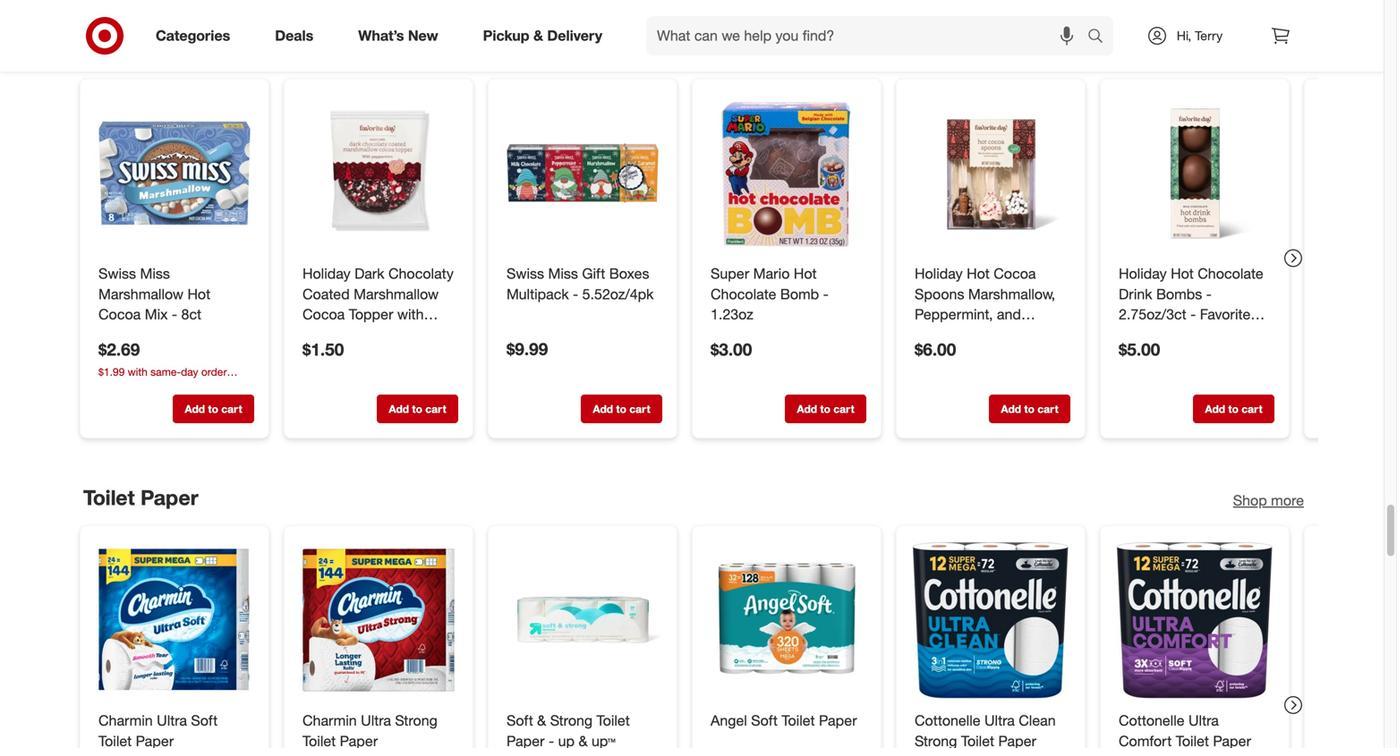 Task type: vqa. For each thing, say whether or not it's contained in the screenshot.
bottom or
no



Task type: describe. For each thing, give the bounding box(es) containing it.
holiday hot chocolate drink bombs - 2.75oz/3ct - favorite day™ link
[[1119, 264, 1272, 344]]

soft inside soft & strong toilet paper - up & up™
[[507, 712, 533, 730]]

services
[[99, 381, 139, 394]]

what's
[[358, 27, 404, 44]]

cottonelle for toilet
[[1119, 712, 1185, 730]]

holiday for $6.00
[[915, 265, 963, 283]]

charmin ultra strong toilet paper
[[303, 712, 438, 749]]

paper inside charmin ultra soft toilet paper
[[136, 733, 174, 749]]

cocoa left categories
[[83, 39, 147, 64]]

toilet inside cottonelle ultra comfort toilet paper
[[1177, 733, 1210, 749]]

add to cart for $9.99
[[593, 403, 651, 416]]

- inside soft & strong toilet paper - up & up™
[[549, 733, 554, 749]]

What can we help you find? suggestions appear below search field
[[647, 16, 1093, 56]]

deals link
[[260, 16, 336, 56]]

same-
[[151, 365, 181, 379]]

super mario hot chocolate bomb - 1.23oz link
[[711, 264, 863, 325]]

$9.99
[[507, 339, 548, 360]]

holiday for $1.50
[[303, 265, 351, 283]]

peppermint
[[303, 327, 377, 344]]

1.23oz
[[711, 306, 754, 324]]

up
[[558, 733, 575, 749]]

8ct
[[181, 306, 202, 324]]

ultra for comfort
[[1189, 712, 1220, 730]]

hot inside swiss miss marshmallow hot cocoa mix - 8ct
[[188, 286, 211, 303]]

& for pickup
[[534, 27, 544, 44]]

cart for $6.00
[[1038, 403, 1059, 416]]

marshmallow inside swiss miss marshmallow hot cocoa mix - 8ct
[[99, 286, 184, 303]]

soft & strong toilet paper - up & up™ link
[[507, 711, 659, 749]]

comfort
[[1119, 733, 1173, 749]]

angel soft toilet paper
[[711, 712, 858, 730]]

search
[[1080, 29, 1123, 46]]

hi,
[[1178, 28, 1192, 43]]

coated
[[303, 286, 350, 303]]

6 add to cart from the left
[[1206, 403, 1263, 416]]

drink
[[1119, 286, 1153, 303]]

holiday dark chocolaty coated marshmallow cocoa topper with peppermint - 0.6oz - favorite day™
[[303, 265, 454, 365]]

with inside holiday dark chocolaty coated marshmallow cocoa topper with peppermint - 0.6oz - favorite day™
[[397, 306, 424, 324]]

angel soft toilet paper link
[[711, 711, 863, 732]]

up™
[[592, 733, 616, 749]]

swiss miss marshmallow hot cocoa mix - 8ct link
[[99, 264, 251, 325]]

day
[[181, 365, 198, 379]]

6 add to cart button from the left
[[1194, 395, 1275, 424]]

swiss for swiss miss gift boxes multipack - 5.52oz/4pk
[[507, 265, 545, 283]]

add for $9.99
[[593, 403, 614, 416]]

day™ inside holiday hot chocolate drink bombs - 2.75oz/3ct - favorite day™ $5.00
[[1119, 327, 1152, 344]]

$2.69
[[99, 340, 140, 360]]

what's new link
[[343, 16, 461, 56]]

shop more for toilet paper
[[1234, 492, 1305, 510]]

marshmallow inside holiday dark chocolaty coated marshmallow cocoa topper with peppermint - 0.6oz - favorite day™
[[354, 286, 439, 303]]

- left 2.4oz
[[985, 327, 990, 344]]

$5.00
[[1119, 340, 1161, 360]]

mario
[[754, 265, 790, 283]]

peppermint,
[[915, 306, 994, 324]]

toilet inside charmin ultra soft toilet paper
[[99, 733, 132, 749]]

dark
[[355, 265, 385, 283]]

cottonelle ultra comfort toilet paper link
[[1119, 711, 1272, 749]]

miss for mix
[[140, 265, 170, 283]]

1 add from the left
[[185, 403, 205, 416]]

holiday inside holiday hot chocolate drink bombs - 2.75oz/3ct - favorite day™ $5.00
[[1119, 265, 1167, 283]]

shop more button for cocoa
[[1234, 44, 1305, 64]]

miss for -
[[548, 265, 578, 283]]

holiday hot cocoa spoons marshmallow, peppermint, and cinnamon - 2.4oz - favorite day™
[[915, 265, 1056, 365]]

& for soft
[[537, 712, 547, 730]]

$1.99 with same-day order services button
[[99, 365, 254, 394]]

ultra for clean
[[985, 712, 1015, 730]]

strong for &
[[550, 712, 593, 730]]

paper inside "charmin ultra strong toilet paper"
[[340, 733, 378, 749]]

more for cocoa
[[1272, 45, 1305, 63]]

- left "0.6oz"
[[381, 327, 387, 344]]

charmin ultra soft toilet paper
[[99, 712, 218, 749]]

delivery
[[548, 27, 603, 44]]

cinnamon
[[915, 327, 981, 344]]

favorite inside holiday hot cocoa spoons marshmallow, peppermint, and cinnamon - 2.4oz - favorite day™
[[915, 347, 966, 365]]

swiss for swiss miss marshmallow hot cocoa mix - 8ct
[[99, 265, 136, 283]]

- inside super mario hot chocolate bomb - 1.23oz
[[824, 286, 829, 303]]

strong for ultra
[[395, 712, 438, 730]]

2.75oz/3ct
[[1119, 306, 1187, 324]]

1 cart from the left
[[221, 403, 242, 416]]

$6.00
[[915, 340, 957, 360]]

add for $1.50
[[389, 403, 409, 416]]

mix
[[145, 306, 168, 324]]

swiss miss gift boxes multipack - 5.52oz/4pk
[[507, 265, 654, 303]]

cocoa inside holiday dark chocolaty coated marshmallow cocoa topper with peppermint - 0.6oz - favorite day™
[[303, 306, 345, 324]]

- inside swiss miss gift boxes multipack - 5.52oz/4pk
[[573, 286, 579, 303]]

5.52oz/4pk
[[583, 286, 654, 303]]

- right "0.6oz"
[[430, 327, 435, 344]]

chocolaty
[[389, 265, 454, 283]]

cocoa inside swiss miss marshmallow hot cocoa mix - 8ct
[[99, 306, 141, 324]]

add to cart for $6.00
[[1001, 403, 1059, 416]]

bombs
[[1157, 286, 1203, 303]]

$1.50
[[303, 340, 344, 360]]

toilet inside "charmin ultra strong toilet paper"
[[303, 733, 336, 749]]



Task type: locate. For each thing, give the bounding box(es) containing it.
more
[[1272, 45, 1305, 63], [1272, 492, 1305, 510]]

1 horizontal spatial chocolate
[[1198, 265, 1264, 283]]

2 shop from the top
[[1234, 492, 1268, 510]]

hot inside super mario hot chocolate bomb - 1.23oz
[[794, 265, 817, 283]]

pickup & delivery
[[483, 27, 603, 44]]

2 horizontal spatial soft
[[752, 712, 778, 730]]

swiss up '$2.69'
[[99, 265, 136, 283]]

1 holiday from the left
[[303, 265, 351, 283]]

2 shop more button from the top
[[1234, 491, 1305, 511]]

chocolate inside super mario hot chocolate bomb - 1.23oz
[[711, 286, 777, 303]]

chocolate up 1.23oz
[[711, 286, 777, 303]]

shop for cocoa
[[1234, 45, 1268, 63]]

to for $9.99
[[616, 403, 627, 416]]

1 more from the top
[[1272, 45, 1305, 63]]

5 add to cart from the left
[[1001, 403, 1059, 416]]

hot up the bomb
[[794, 265, 817, 283]]

favorite down bombs
[[1201, 306, 1251, 324]]

shop more button
[[1234, 44, 1305, 64], [1234, 491, 1305, 511]]

3 holiday from the left
[[1119, 265, 1167, 283]]

1 vertical spatial shop more button
[[1234, 491, 1305, 511]]

1 vertical spatial more
[[1272, 492, 1305, 510]]

1 add to cart button from the left
[[173, 395, 254, 424]]

miss inside swiss miss gift boxes multipack - 5.52oz/4pk
[[548, 265, 578, 283]]

favorite inside holiday dark chocolaty coated marshmallow cocoa topper with peppermint - 0.6oz - favorite day™
[[303, 347, 353, 365]]

super
[[711, 265, 750, 283]]

new
[[408, 27, 438, 44]]

- right multipack
[[573, 286, 579, 303]]

to for $1.50
[[412, 403, 423, 416]]

day™ inside holiday hot cocoa spoons marshmallow, peppermint, and cinnamon - 2.4oz - favorite day™
[[970, 347, 1003, 365]]

pickup & delivery link
[[468, 16, 625, 56]]

cottonelle ultra comfort toilet paper image
[[1116, 541, 1275, 700], [1116, 541, 1275, 700]]

1 charmin from the left
[[99, 712, 153, 730]]

toilet paper
[[83, 486, 198, 511]]

3 ultra from the left
[[985, 712, 1015, 730]]

cart
[[221, 403, 242, 416], [426, 403, 447, 416], [630, 403, 651, 416], [834, 403, 855, 416], [1038, 403, 1059, 416], [1242, 403, 1263, 416]]

2 miss from the left
[[548, 265, 578, 283]]

3 to from the left
[[616, 403, 627, 416]]

cottonelle for strong
[[915, 712, 981, 730]]

6 add from the left
[[1206, 403, 1226, 416]]

0 vertical spatial with
[[397, 306, 424, 324]]

strong
[[395, 712, 438, 730], [550, 712, 593, 730], [915, 733, 958, 749]]

cottonelle ultra clean strong toilet paper
[[915, 712, 1056, 749]]

1 horizontal spatial marshmallow
[[354, 286, 439, 303]]

2 ultra from the left
[[361, 712, 391, 730]]

2 horizontal spatial strong
[[915, 733, 958, 749]]

1 to from the left
[[208, 403, 218, 416]]

0 horizontal spatial holiday
[[303, 265, 351, 283]]

search button
[[1080, 16, 1123, 59]]

1 horizontal spatial day™
[[970, 347, 1003, 365]]

terry
[[1196, 28, 1223, 43]]

soft inside charmin ultra soft toilet paper
[[191, 712, 218, 730]]

&
[[534, 27, 544, 44], [537, 712, 547, 730], [579, 733, 588, 749]]

- left up
[[549, 733, 554, 749]]

marshmallow
[[99, 286, 184, 303], [354, 286, 439, 303]]

hot inside holiday hot cocoa spoons marshmallow, peppermint, and cinnamon - 2.4oz - favorite day™
[[967, 265, 990, 283]]

swiss miss marshmallow hot cocoa mix - 8ct
[[99, 265, 211, 324]]

2 charmin from the left
[[303, 712, 357, 730]]

to for $6.00
[[1025, 403, 1035, 416]]

add to cart
[[185, 403, 242, 416], [389, 403, 447, 416], [593, 403, 651, 416], [797, 403, 855, 416], [1001, 403, 1059, 416], [1206, 403, 1263, 416]]

2 marshmallow from the left
[[354, 286, 439, 303]]

0 horizontal spatial favorite
[[303, 347, 353, 365]]

soft & strong toilet paper - up & up™ image
[[503, 541, 663, 700], [503, 541, 663, 700]]

with inside $2.69 $1.99 with same-day order services
[[128, 365, 148, 379]]

1 add to cart from the left
[[185, 403, 242, 416]]

holiday up drink
[[1119, 265, 1167, 283]]

2 swiss from the left
[[507, 265, 545, 283]]

add to cart for $3.00
[[797, 403, 855, 416]]

miss
[[140, 265, 170, 283], [548, 265, 578, 283]]

what's new
[[358, 27, 438, 44]]

miss up mix
[[140, 265, 170, 283]]

6 to from the left
[[1229, 403, 1239, 416]]

pickup
[[483, 27, 530, 44]]

paper inside cottonelle ultra clean strong toilet paper
[[999, 733, 1037, 749]]

1 swiss from the left
[[99, 265, 136, 283]]

2 holiday from the left
[[915, 265, 963, 283]]

2 cottonelle from the left
[[1119, 712, 1185, 730]]

deals
[[275, 27, 314, 44]]

- right bombs
[[1207, 286, 1212, 303]]

holiday hot chocolate drink bombs - 2.75oz/3ct - favorite day™ $5.00
[[1119, 265, 1264, 360]]

0 vertical spatial chocolate
[[1198, 265, 1264, 283]]

day™ down 2.4oz
[[970, 347, 1003, 365]]

cottonelle
[[915, 712, 981, 730], [1119, 712, 1185, 730]]

2 vertical spatial &
[[579, 733, 588, 749]]

0 vertical spatial shop more
[[1234, 45, 1305, 63]]

-
[[573, 286, 579, 303], [824, 286, 829, 303], [1207, 286, 1212, 303], [172, 306, 177, 324], [1191, 306, 1197, 324], [381, 327, 387, 344], [430, 327, 435, 344], [985, 327, 990, 344], [1033, 327, 1039, 344], [549, 733, 554, 749]]

with
[[397, 306, 424, 324], [128, 365, 148, 379]]

day™ down peppermint
[[357, 347, 390, 365]]

3 cart from the left
[[630, 403, 651, 416]]

shop for toilet paper
[[1234, 492, 1268, 510]]

3 soft from the left
[[752, 712, 778, 730]]

1 horizontal spatial swiss
[[507, 265, 545, 283]]

hot up marshmallow, on the right top of page
[[967, 265, 990, 283]]

3 add from the left
[[593, 403, 614, 416]]

cart for $3.00
[[834, 403, 855, 416]]

1 shop more from the top
[[1234, 45, 1305, 63]]

- down bombs
[[1191, 306, 1197, 324]]

hot up 8ct
[[188, 286, 211, 303]]

shop
[[1234, 45, 1268, 63], [1234, 492, 1268, 510]]

0 vertical spatial &
[[534, 27, 544, 44]]

0 horizontal spatial with
[[128, 365, 148, 379]]

2 horizontal spatial holiday
[[1119, 265, 1167, 283]]

0 vertical spatial more
[[1272, 45, 1305, 63]]

2 horizontal spatial favorite
[[1201, 306, 1251, 324]]

$3.00
[[711, 340, 752, 360]]

paper inside cottonelle ultra comfort toilet paper
[[1214, 733, 1252, 749]]

2 to from the left
[[412, 403, 423, 416]]

ultra for strong
[[361, 712, 391, 730]]

paper inside soft & strong toilet paper - up & up™
[[507, 733, 545, 749]]

hot inside holiday hot chocolate drink bombs - 2.75oz/3ct - favorite day™ $5.00
[[1171, 265, 1194, 283]]

holiday up spoons
[[915, 265, 963, 283]]

0 vertical spatial shop
[[1234, 45, 1268, 63]]

3 add to cart button from the left
[[581, 395, 663, 424]]

to
[[208, 403, 218, 416], [412, 403, 423, 416], [616, 403, 627, 416], [821, 403, 831, 416], [1025, 403, 1035, 416], [1229, 403, 1239, 416]]

5 add from the left
[[1001, 403, 1022, 416]]

5 cart from the left
[[1038, 403, 1059, 416]]

spoons
[[915, 286, 965, 303]]

0 horizontal spatial cottonelle
[[915, 712, 981, 730]]

holiday hot cocoa spoons marshmallow, peppermint, and cinnamon - 2.4oz - favorite day™ image
[[912, 94, 1071, 253], [912, 94, 1071, 253]]

2 soft from the left
[[507, 712, 533, 730]]

1 horizontal spatial holiday
[[915, 265, 963, 283]]

cocoa up marshmallow, on the right top of page
[[994, 265, 1037, 283]]

1 horizontal spatial charmin
[[303, 712, 357, 730]]

shop more button for toilet paper
[[1234, 491, 1305, 511]]

strong inside "charmin ultra strong toilet paper"
[[395, 712, 438, 730]]

toilet
[[83, 486, 135, 511], [597, 712, 630, 730], [782, 712, 815, 730], [99, 733, 132, 749], [303, 733, 336, 749], [962, 733, 995, 749], [1177, 733, 1210, 749]]

6 cart from the left
[[1242, 403, 1263, 416]]

miss left gift
[[548, 265, 578, 283]]

cart for $1.50
[[426, 403, 447, 416]]

add for $6.00
[[1001, 403, 1022, 416]]

ultra inside charmin ultra soft toilet paper
[[157, 712, 187, 730]]

3 add to cart from the left
[[593, 403, 651, 416]]

favorite down peppermint
[[303, 347, 353, 365]]

gift
[[582, 265, 606, 283]]

add to cart for $1.50
[[389, 403, 447, 416]]

holiday dark chocolaty coated marshmallow cocoa topper with peppermint - 0.6oz - favorite day™ image
[[299, 94, 459, 253], [299, 94, 459, 253]]

1 vertical spatial shop
[[1234, 492, 1268, 510]]

add to cart button for $1.50
[[377, 395, 459, 424]]

holiday
[[303, 265, 351, 283], [915, 265, 963, 283], [1119, 265, 1167, 283]]

categories link
[[141, 16, 253, 56]]

order
[[201, 365, 227, 379]]

1 miss from the left
[[140, 265, 170, 283]]

chocolate up bombs
[[1198, 265, 1264, 283]]

swiss miss marshmallow hot cocoa mix - 8ct image
[[95, 94, 254, 253], [95, 94, 254, 253]]

2 add to cart button from the left
[[377, 395, 459, 424]]

2 add from the left
[[389, 403, 409, 416]]

1 ultra from the left
[[157, 712, 187, 730]]

add for $3.00
[[797, 403, 818, 416]]

clean
[[1019, 712, 1056, 730]]

1 vertical spatial &
[[537, 712, 547, 730]]

0 horizontal spatial day™
[[357, 347, 390, 365]]

0 horizontal spatial soft
[[191, 712, 218, 730]]

more for toilet paper
[[1272, 492, 1305, 510]]

categories
[[156, 27, 230, 44]]

soft & strong toilet paper - up & up™
[[507, 712, 630, 749]]

day™
[[1119, 327, 1152, 344], [357, 347, 390, 365], [970, 347, 1003, 365]]

marshmallow up mix
[[99, 286, 184, 303]]

1 horizontal spatial soft
[[507, 712, 533, 730]]

cottonelle ultra comfort toilet paper
[[1119, 712, 1252, 749]]

holiday hot cocoa spoons marshmallow, peppermint, and cinnamon - 2.4oz - favorite day™ link
[[915, 264, 1067, 365]]

bomb
[[781, 286, 820, 303]]

1 cottonelle from the left
[[915, 712, 981, 730]]

2 shop more from the top
[[1234, 492, 1305, 510]]

soft
[[191, 712, 218, 730], [507, 712, 533, 730], [752, 712, 778, 730]]

- left 8ct
[[172, 306, 177, 324]]

2 cart from the left
[[426, 403, 447, 416]]

5 add to cart button from the left
[[990, 395, 1071, 424]]

marshmallow,
[[969, 286, 1056, 303]]

1 vertical spatial chocolate
[[711, 286, 777, 303]]

0 horizontal spatial miss
[[140, 265, 170, 283]]

cart for $9.99
[[630, 403, 651, 416]]

shop more for cocoa
[[1234, 45, 1305, 63]]

chocolate
[[1198, 265, 1264, 283], [711, 286, 777, 303]]

charmin inside "charmin ultra strong toilet paper"
[[303, 712, 357, 730]]

4 to from the left
[[821, 403, 831, 416]]

strong inside soft & strong toilet paper - up & up™
[[550, 712, 593, 730]]

hot up bombs
[[1171, 265, 1194, 283]]

ultra inside cottonelle ultra comfort toilet paper
[[1189, 712, 1220, 730]]

to for $3.00
[[821, 403, 831, 416]]

1 horizontal spatial miss
[[548, 265, 578, 283]]

charmin ultra strong toilet paper link
[[303, 711, 455, 749]]

4 add to cart button from the left
[[785, 395, 867, 424]]

1 shop more button from the top
[[1234, 44, 1305, 64]]

charmin ultra soft toilet paper link
[[99, 711, 251, 749]]

swiss miss gift boxes multipack - 5.52oz/4pk link
[[507, 264, 659, 305]]

favorite inside holiday hot chocolate drink bombs - 2.75oz/3ct - favorite day™ $5.00
[[1201, 306, 1251, 324]]

hi, terry
[[1178, 28, 1223, 43]]

1 horizontal spatial favorite
[[915, 347, 966, 365]]

holiday inside holiday dark chocolaty coated marshmallow cocoa topper with peppermint - 0.6oz - favorite day™
[[303, 265, 351, 283]]

favorite
[[1201, 306, 1251, 324], [303, 347, 353, 365], [915, 347, 966, 365]]

4 add from the left
[[797, 403, 818, 416]]

4 add to cart from the left
[[797, 403, 855, 416]]

$1.99
[[99, 365, 125, 379]]

1 soft from the left
[[191, 712, 218, 730]]

cottonelle inside cottonelle ultra clean strong toilet paper
[[915, 712, 981, 730]]

cocoa up '$2.69'
[[99, 306, 141, 324]]

cocoa inside holiday hot cocoa spoons marshmallow, peppermint, and cinnamon - 2.4oz - favorite day™
[[994, 265, 1037, 283]]

$2.69 $1.99 with same-day order services
[[99, 340, 227, 394]]

2 add to cart from the left
[[389, 403, 447, 416]]

strong inside cottonelle ultra clean strong toilet paper
[[915, 733, 958, 749]]

miss inside swiss miss marshmallow hot cocoa mix - 8ct
[[140, 265, 170, 283]]

charmin
[[99, 712, 153, 730], [303, 712, 357, 730]]

cottonelle ultra clean strong toilet paper link
[[915, 711, 1067, 749]]

boxes
[[610, 265, 650, 283]]

1 horizontal spatial with
[[397, 306, 424, 324]]

cocoa down coated
[[303, 306, 345, 324]]

topper
[[349, 306, 394, 324]]

marshmallow down 'chocolaty'
[[354, 286, 439, 303]]

1 vertical spatial shop more
[[1234, 492, 1305, 510]]

0 horizontal spatial charmin
[[99, 712, 153, 730]]

ultra
[[157, 712, 187, 730], [361, 712, 391, 730], [985, 712, 1015, 730], [1189, 712, 1220, 730]]

chocolate inside holiday hot chocolate drink bombs - 2.75oz/3ct - favorite day™ $5.00
[[1198, 265, 1264, 283]]

and
[[998, 306, 1022, 324]]

- right the bomb
[[824, 286, 829, 303]]

holiday inside holiday hot cocoa spoons marshmallow, peppermint, and cinnamon - 2.4oz - favorite day™
[[915, 265, 963, 283]]

super mario hot chocolate bomb - 1.23oz
[[711, 265, 829, 324]]

hot
[[794, 265, 817, 283], [967, 265, 990, 283], [1171, 265, 1194, 283], [188, 286, 211, 303]]

paper
[[141, 486, 198, 511], [819, 712, 858, 730], [136, 733, 174, 749], [340, 733, 378, 749], [507, 733, 545, 749], [999, 733, 1037, 749], [1214, 733, 1252, 749]]

day™ inside holiday dark chocolaty coated marshmallow cocoa topper with peppermint - 0.6oz - favorite day™
[[357, 347, 390, 365]]

4 cart from the left
[[834, 403, 855, 416]]

1 horizontal spatial cottonelle
[[1119, 712, 1185, 730]]

swiss inside swiss miss gift boxes multipack - 5.52oz/4pk
[[507, 265, 545, 283]]

ultra inside cottonelle ultra clean strong toilet paper
[[985, 712, 1015, 730]]

2 more from the top
[[1272, 492, 1305, 510]]

super mario hot chocolate bomb - 1.23oz image
[[707, 94, 867, 253], [707, 94, 867, 253]]

angel soft toilet paper image
[[707, 541, 867, 700], [707, 541, 867, 700]]

charmin ultra soft toilet paper image
[[95, 541, 254, 700], [95, 541, 254, 700]]

0 horizontal spatial marshmallow
[[99, 286, 184, 303]]

0 vertical spatial shop more button
[[1234, 44, 1305, 64]]

swiss up multipack
[[507, 265, 545, 283]]

0 horizontal spatial chocolate
[[711, 286, 777, 303]]

add to cart button for $9.99
[[581, 395, 663, 424]]

favorite down the cinnamon
[[915, 347, 966, 365]]

add to cart button for $3.00
[[785, 395, 867, 424]]

1 marshmallow from the left
[[99, 286, 184, 303]]

holiday up coated
[[303, 265, 351, 283]]

0 horizontal spatial strong
[[395, 712, 438, 730]]

1 vertical spatial with
[[128, 365, 148, 379]]

toilet inside soft & strong toilet paper - up & up™
[[597, 712, 630, 730]]

with up services
[[128, 365, 148, 379]]

swiss inside swiss miss marshmallow hot cocoa mix - 8ct
[[99, 265, 136, 283]]

with up "0.6oz"
[[397, 306, 424, 324]]

5 to from the left
[[1025, 403, 1035, 416]]

0.6oz
[[391, 327, 426, 344]]

cottonelle inside cottonelle ultra comfort toilet paper
[[1119, 712, 1185, 730]]

charmin for charmin ultra strong toilet paper
[[303, 712, 357, 730]]

1 shop from the top
[[1234, 45, 1268, 63]]

ultra inside "charmin ultra strong toilet paper"
[[361, 712, 391, 730]]

toilet inside cottonelle ultra clean strong toilet paper
[[962, 733, 995, 749]]

- right 2.4oz
[[1033, 327, 1039, 344]]

charmin ultra strong toilet paper image
[[299, 541, 459, 700], [299, 541, 459, 700]]

charmin for charmin ultra soft toilet paper
[[99, 712, 153, 730]]

1 horizontal spatial strong
[[550, 712, 593, 730]]

day™ down '2.75oz/3ct'
[[1119, 327, 1152, 344]]

ultra for soft
[[157, 712, 187, 730]]

charmin inside charmin ultra soft toilet paper
[[99, 712, 153, 730]]

2.4oz
[[994, 327, 1029, 344]]

swiss miss gift boxes multipack - 5.52oz/4pk image
[[503, 94, 663, 253], [503, 94, 663, 253]]

holiday hot chocolate drink bombs - 2.75oz/3ct - favorite day™ image
[[1116, 94, 1275, 253], [1116, 94, 1275, 253]]

add to cart button for $6.00
[[990, 395, 1071, 424]]

multipack
[[507, 286, 569, 303]]

2 horizontal spatial day™
[[1119, 327, 1152, 344]]

4 ultra from the left
[[1189, 712, 1220, 730]]

angel
[[711, 712, 748, 730]]

cottonelle ultra clean strong toilet paper image
[[912, 541, 1071, 700], [912, 541, 1071, 700]]

0 horizontal spatial swiss
[[99, 265, 136, 283]]

- inside swiss miss marshmallow hot cocoa mix - 8ct
[[172, 306, 177, 324]]

add
[[185, 403, 205, 416], [389, 403, 409, 416], [593, 403, 614, 416], [797, 403, 818, 416], [1001, 403, 1022, 416], [1206, 403, 1226, 416]]

holiday dark chocolaty coated marshmallow cocoa topper with peppermint - 0.6oz - favorite day™ link
[[303, 264, 455, 365]]



